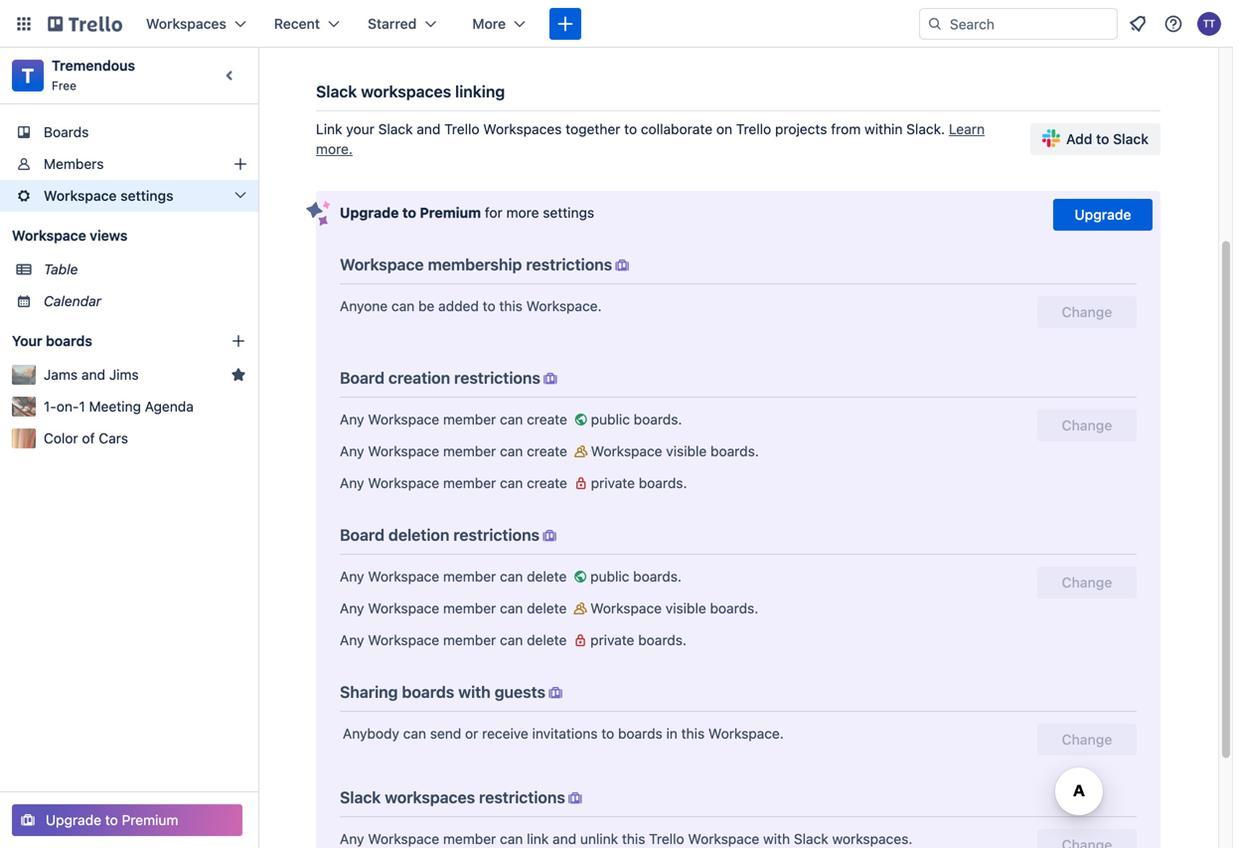 Task type: describe. For each thing, give the bounding box(es) containing it.
search image
[[928, 16, 944, 32]]

Search field
[[944, 9, 1118, 39]]

workspace settings button
[[0, 180, 259, 212]]

anyone
[[340, 298, 388, 314]]

link your slack and trello workspaces together to collaborate on trello projects from within slack.
[[316, 121, 946, 137]]

recent
[[274, 15, 320, 32]]

guests
[[495, 683, 546, 701]]

on-
[[56, 398, 79, 415]]

to inside the upgrade to premium link
[[105, 812, 118, 828]]

slack right your at the left top of page
[[378, 121, 413, 137]]

change link for sharing boards with guests
[[1038, 724, 1137, 756]]

add board image
[[231, 333, 247, 349]]

workspace visible boards. for board deletion restrictions
[[591, 600, 759, 616]]

upgrade for upgrade to premium
[[46, 812, 101, 828]]

1 vertical spatial workspaces
[[484, 121, 562, 137]]

1 any from the top
[[340, 411, 364, 428]]

slack right add
[[1114, 131, 1149, 147]]

any workspace member can create for public boards.
[[340, 411, 571, 428]]

tremendous free
[[52, 57, 135, 92]]

slack left workspaces.
[[794, 831, 829, 847]]

5 any from the top
[[340, 600, 364, 616]]

0 vertical spatial and
[[417, 121, 441, 137]]

slack.
[[907, 121, 946, 137]]

workspace views
[[12, 227, 128, 244]]

restrictions for slack workspaces restrictions
[[479, 788, 566, 807]]

be
[[419, 298, 435, 314]]

for
[[485, 204, 503, 221]]

primary element
[[0, 0, 1234, 48]]

workspace inside popup button
[[44, 187, 117, 204]]

jams
[[44, 366, 78, 383]]

upgrade button
[[1054, 199, 1153, 231]]

2 any from the top
[[340, 443, 364, 459]]

send
[[430, 725, 462, 742]]

upgrade to premium
[[46, 812, 178, 828]]

link
[[527, 831, 549, 847]]

board for board deletion restrictions
[[340, 525, 385, 544]]

0 horizontal spatial trello
[[445, 121, 480, 137]]

board creation restrictions
[[340, 368, 541, 387]]

from
[[832, 121, 861, 137]]

create for private boards.
[[527, 475, 568, 491]]

membership
[[428, 255, 522, 274]]

within
[[865, 121, 903, 137]]

jims
[[109, 366, 139, 383]]

1
[[79, 398, 85, 415]]

add to slack
[[1067, 131, 1149, 147]]

more
[[507, 204, 539, 221]]

workspaces.
[[833, 831, 913, 847]]

members link
[[0, 148, 259, 180]]

change link for board deletion restrictions
[[1038, 567, 1137, 599]]

your
[[12, 333, 42, 349]]

3 any from the top
[[340, 475, 364, 491]]

anybody can send or receive invitations to boards in this workspace.
[[343, 725, 784, 742]]

any workspace member can delete for private boards.
[[340, 632, 571, 648]]

3 member from the top
[[443, 475, 496, 491]]

your
[[346, 121, 375, 137]]

restrictions for board creation restrictions
[[454, 368, 541, 387]]

tremendous
[[52, 57, 135, 74]]

slack down anybody
[[340, 788, 381, 807]]

color of cars link
[[44, 429, 247, 448]]

color of cars
[[44, 430, 128, 446]]

starred icon image
[[231, 367, 247, 383]]

upgrade to premium for more settings
[[340, 204, 595, 221]]

0 vertical spatial workspace.
[[527, 298, 602, 314]]

any workspace member can link and unlink this trello workspace with slack workspaces.
[[340, 831, 913, 847]]

5 member from the top
[[443, 600, 496, 616]]

free
[[52, 79, 77, 92]]

create for public boards.
[[527, 411, 568, 428]]

more
[[473, 15, 506, 32]]

upgrade for upgrade to premium for more settings
[[340, 204, 399, 221]]

1-
[[44, 398, 56, 415]]

premium for upgrade to premium for more settings
[[420, 204, 481, 221]]

4 member from the top
[[443, 568, 496, 585]]

premium for upgrade to premium
[[122, 812, 178, 828]]

change for board creation restrictions
[[1063, 417, 1113, 434]]

agenda
[[145, 398, 194, 415]]

projects
[[776, 121, 828, 137]]

any workspace member can create for workspace visible boards.
[[340, 443, 571, 459]]

2 vertical spatial this
[[622, 831, 646, 847]]

sm image for board deletion restrictions
[[540, 526, 560, 546]]

your boards with 3 items element
[[12, 329, 201, 353]]

2 horizontal spatial trello
[[737, 121, 772, 137]]

learn more. link
[[316, 121, 985, 157]]

starred
[[368, 15, 417, 32]]

workspace navigation collapse icon image
[[217, 62, 245, 89]]

sharing
[[340, 683, 398, 701]]

collaborate
[[641, 121, 713, 137]]

4 any from the top
[[340, 568, 364, 585]]

workspaces for restrictions
[[385, 788, 475, 807]]

1 horizontal spatial settings
[[543, 204, 595, 221]]

public boards. for board deletion restrictions
[[591, 568, 682, 585]]

creation
[[389, 368, 451, 387]]

2 vertical spatial and
[[553, 831, 577, 847]]

2 horizontal spatial this
[[682, 725, 705, 742]]

workspaces for linking
[[361, 82, 452, 101]]

added
[[439, 298, 479, 314]]

visible for board deletion restrictions
[[666, 600, 707, 616]]

more.
[[316, 141, 353, 157]]

0 horizontal spatial with
[[459, 683, 491, 701]]

linking
[[455, 82, 505, 101]]

boards for your
[[46, 333, 92, 349]]

6 member from the top
[[443, 632, 496, 648]]

workspaces button
[[134, 8, 258, 40]]

cars
[[99, 430, 128, 446]]



Task type: locate. For each thing, give the bounding box(es) containing it.
boards for sharing
[[402, 683, 455, 701]]

3 change from the top
[[1063, 574, 1113, 591]]

sparkle image
[[306, 201, 331, 227]]

1 horizontal spatial and
[[417, 121, 441, 137]]

settings right more
[[543, 204, 595, 221]]

1 vertical spatial premium
[[122, 812, 178, 828]]

0 horizontal spatial workspaces
[[146, 15, 227, 32]]

trello right unlink
[[650, 831, 685, 847]]

3 create from the top
[[527, 475, 568, 491]]

workspace.
[[527, 298, 602, 314], [709, 725, 784, 742]]

workspace. right 'in'
[[709, 725, 784, 742]]

0 vertical spatial public boards.
[[591, 411, 683, 428]]

settings
[[120, 187, 174, 204], [543, 204, 595, 221]]

public
[[591, 411, 630, 428], [591, 568, 630, 585]]

settings inside popup button
[[120, 187, 174, 204]]

change for board deletion restrictions
[[1063, 574, 1113, 591]]

1 vertical spatial private boards.
[[591, 632, 687, 648]]

table link
[[44, 260, 247, 279]]

change for sharing boards with guests
[[1063, 731, 1113, 748]]

t link
[[12, 60, 44, 91]]

0 vertical spatial delete
[[527, 568, 567, 585]]

restrictions down more
[[526, 255, 613, 274]]

slack up link
[[316, 82, 357, 101]]

restrictions down anyone can be added to this workspace.
[[454, 368, 541, 387]]

delete for public boards.
[[527, 568, 567, 585]]

0 vertical spatial premium
[[420, 204, 481, 221]]

sm image
[[613, 256, 633, 275], [541, 369, 561, 389], [571, 410, 591, 430], [571, 441, 591, 461], [571, 599, 591, 618], [571, 630, 591, 650]]

1 workspace visible boards. from the top
[[591, 443, 759, 459]]

change inside button
[[1063, 304, 1113, 320]]

anyone can be added to this workspace.
[[340, 298, 602, 314]]

learn
[[949, 121, 985, 137]]

4 change from the top
[[1063, 731, 1113, 748]]

0 vertical spatial workspaces
[[361, 82, 452, 101]]

deletion
[[389, 525, 450, 544]]

boards link
[[0, 116, 259, 148]]

1 public boards. from the top
[[591, 411, 683, 428]]

3 change link from the top
[[1038, 724, 1137, 756]]

to inside add to slack link
[[1097, 131, 1110, 147]]

1 vertical spatial public
[[591, 568, 630, 585]]

boards up jams
[[46, 333, 92, 349]]

any workspace member can delete for public boards.
[[340, 568, 571, 585]]

workspaces down linking
[[484, 121, 562, 137]]

learn more.
[[316, 121, 985, 157]]

2 vertical spatial boards
[[618, 725, 663, 742]]

upgrade
[[340, 204, 399, 221], [1075, 206, 1132, 223], [46, 812, 101, 828]]

calendar link
[[44, 291, 247, 311]]

0 horizontal spatial upgrade
[[46, 812, 101, 828]]

0 vertical spatial private
[[591, 475, 635, 491]]

can
[[392, 298, 415, 314], [500, 411, 523, 428], [500, 443, 523, 459], [500, 475, 523, 491], [500, 568, 523, 585], [500, 600, 523, 616], [500, 632, 523, 648], [403, 725, 427, 742], [500, 831, 523, 847]]

terry turtle (terryturtle) image
[[1198, 12, 1222, 36]]

workspaces down send
[[385, 788, 475, 807]]

this right unlink
[[622, 831, 646, 847]]

table
[[44, 261, 78, 277]]

workspaces
[[361, 82, 452, 101], [385, 788, 475, 807]]

more button
[[461, 8, 538, 40]]

1 vertical spatial create
[[527, 443, 568, 459]]

1 horizontal spatial with
[[764, 831, 791, 847]]

1 horizontal spatial workspaces
[[484, 121, 562, 137]]

with left workspaces.
[[764, 831, 791, 847]]

visible
[[667, 443, 707, 459], [666, 600, 707, 616]]

board
[[340, 368, 385, 387], [340, 525, 385, 544]]

1 vertical spatial workspace visible boards.
[[591, 600, 759, 616]]

your boards
[[12, 333, 92, 349]]

t
[[22, 64, 34, 87]]

and left "jims"
[[81, 366, 105, 383]]

restrictions up the link
[[479, 788, 566, 807]]

or
[[465, 725, 479, 742]]

workspaces up workspace navigation collapse icon
[[146, 15, 227, 32]]

0 vertical spatial this
[[500, 298, 523, 314]]

workspace membership restrictions
[[340, 255, 613, 274]]

restrictions for board deletion restrictions
[[454, 525, 540, 544]]

0 vertical spatial any workspace member can create
[[340, 411, 571, 428]]

invitations
[[533, 725, 598, 742]]

upgrade inside button
[[1075, 206, 1132, 223]]

1-on-1 meeting agenda link
[[44, 397, 247, 417]]

0 vertical spatial boards
[[46, 333, 92, 349]]

2 vertical spatial any workspace member can delete
[[340, 632, 571, 648]]

2 horizontal spatial boards
[[618, 725, 663, 742]]

any workspace member can delete for workspace visible boards.
[[340, 600, 571, 616]]

1 vertical spatial board
[[340, 525, 385, 544]]

1 vertical spatial workspaces
[[385, 788, 475, 807]]

create board or workspace image
[[556, 14, 576, 34]]

meeting
[[89, 398, 141, 415]]

members
[[44, 156, 104, 172]]

1 horizontal spatial premium
[[420, 204, 481, 221]]

views
[[90, 227, 128, 244]]

2 any workspace member can delete from the top
[[340, 600, 571, 616]]

3 any workspace member can delete from the top
[[340, 632, 571, 648]]

change button
[[1038, 296, 1137, 328]]

in
[[667, 725, 678, 742]]

slack workspaces linking
[[316, 82, 505, 101]]

1 vertical spatial visible
[[666, 600, 707, 616]]

this
[[500, 298, 523, 314], [682, 725, 705, 742], [622, 831, 646, 847]]

0 horizontal spatial settings
[[120, 187, 174, 204]]

2 vertical spatial delete
[[527, 632, 567, 648]]

private for board creation restrictions
[[591, 475, 635, 491]]

workspaces up your at the left top of page
[[361, 82, 452, 101]]

board deletion restrictions
[[340, 525, 540, 544]]

0 vertical spatial any workspace member can delete
[[340, 568, 571, 585]]

any workspace member can create
[[340, 411, 571, 428], [340, 443, 571, 459], [340, 475, 571, 491]]

boards left 'in'
[[618, 725, 663, 742]]

2 public from the top
[[591, 568, 630, 585]]

visible for board creation restrictions
[[667, 443, 707, 459]]

upgrade to premium link
[[12, 804, 243, 836]]

2 vertical spatial any workspace member can create
[[340, 475, 571, 491]]

1 member from the top
[[443, 411, 496, 428]]

color
[[44, 430, 78, 446]]

public for board creation restrictions
[[591, 411, 630, 428]]

open information menu image
[[1164, 14, 1184, 34]]

1 public from the top
[[591, 411, 630, 428]]

workspace settings
[[44, 187, 174, 204]]

tremendous link
[[52, 57, 135, 74]]

1 vertical spatial public boards.
[[591, 568, 682, 585]]

3 any workspace member can create from the top
[[340, 475, 571, 491]]

public for board deletion restrictions
[[591, 568, 630, 585]]

boards
[[44, 124, 89, 140]]

0 horizontal spatial and
[[81, 366, 105, 383]]

trello down linking
[[445, 121, 480, 137]]

and
[[417, 121, 441, 137], [81, 366, 105, 383], [553, 831, 577, 847]]

board left creation
[[340, 368, 385, 387]]

jams and jims link
[[44, 365, 223, 385]]

0 notifications image
[[1127, 12, 1150, 36]]

any workspace member can create for private boards.
[[340, 475, 571, 491]]

7 member from the top
[[443, 831, 496, 847]]

link
[[316, 121, 343, 137]]

2 board from the top
[[340, 525, 385, 544]]

together
[[566, 121, 621, 137]]

add
[[1067, 131, 1093, 147]]

1 private from the top
[[591, 475, 635, 491]]

2 member from the top
[[443, 443, 496, 459]]

2 change link from the top
[[1038, 567, 1137, 599]]

workspaces
[[146, 15, 227, 32], [484, 121, 562, 137]]

1 vertical spatial any workspace member can create
[[340, 443, 571, 459]]

0 vertical spatial public
[[591, 411, 630, 428]]

starred button
[[356, 8, 449, 40]]

6 any from the top
[[340, 632, 364, 648]]

change link for board creation restrictions
[[1038, 410, 1137, 441]]

sharing boards with guests
[[340, 683, 546, 701]]

private for board deletion restrictions
[[591, 632, 635, 648]]

0 vertical spatial workspace visible boards.
[[591, 443, 759, 459]]

2 create from the top
[[527, 443, 568, 459]]

2 private from the top
[[591, 632, 635, 648]]

delete
[[527, 568, 567, 585], [527, 600, 567, 616], [527, 632, 567, 648]]

private boards. for board creation restrictions
[[591, 475, 688, 491]]

upgrade for upgrade
[[1075, 206, 1132, 223]]

1 create from the top
[[527, 411, 568, 428]]

1 horizontal spatial this
[[622, 831, 646, 847]]

1 board from the top
[[340, 368, 385, 387]]

unlink
[[581, 831, 619, 847]]

of
[[82, 430, 95, 446]]

this right added
[[500, 298, 523, 314]]

boards up send
[[402, 683, 455, 701]]

with up or
[[459, 683, 491, 701]]

premium
[[420, 204, 481, 221], [122, 812, 178, 828]]

0 vertical spatial workspaces
[[146, 15, 227, 32]]

1 vertical spatial boards
[[402, 683, 455, 701]]

workspaces inside workspaces popup button
[[146, 15, 227, 32]]

and down slack workspaces linking
[[417, 121, 441, 137]]

2 private boards. from the top
[[591, 632, 687, 648]]

1 horizontal spatial workspace.
[[709, 725, 784, 742]]

1 vertical spatial private
[[591, 632, 635, 648]]

0 vertical spatial visible
[[667, 443, 707, 459]]

this right 'in'
[[682, 725, 705, 742]]

board left the deletion
[[340, 525, 385, 544]]

jams and jims
[[44, 366, 139, 383]]

restrictions right the deletion
[[454, 525, 540, 544]]

0 horizontal spatial workspace.
[[527, 298, 602, 314]]

2 delete from the top
[[527, 600, 567, 616]]

private boards. for board deletion restrictions
[[591, 632, 687, 648]]

restrictions
[[526, 255, 613, 274], [454, 368, 541, 387], [454, 525, 540, 544], [479, 788, 566, 807]]

recent button
[[262, 8, 352, 40]]

1 vertical spatial delete
[[527, 600, 567, 616]]

2 horizontal spatial and
[[553, 831, 577, 847]]

1 vertical spatial any workspace member can delete
[[340, 600, 571, 616]]

delete for workspace visible boards.
[[527, 600, 567, 616]]

back to home image
[[48, 8, 122, 40]]

with
[[459, 683, 491, 701], [764, 831, 791, 847]]

workspace. down workspace membership restrictions
[[527, 298, 602, 314]]

0 horizontal spatial this
[[500, 298, 523, 314]]

0 vertical spatial create
[[527, 411, 568, 428]]

slack workspaces restrictions
[[340, 788, 566, 807]]

0 vertical spatial with
[[459, 683, 491, 701]]

2 public boards. from the top
[[591, 568, 682, 585]]

calendar
[[44, 293, 101, 309]]

restrictions for workspace membership restrictions
[[526, 255, 613, 274]]

1-on-1 meeting agenda
[[44, 398, 194, 415]]

1 vertical spatial with
[[764, 831, 791, 847]]

7 any from the top
[[340, 831, 364, 847]]

1 change link from the top
[[1038, 410, 1137, 441]]

sm image for sharing boards with guests
[[546, 683, 566, 703]]

boards
[[46, 333, 92, 349], [402, 683, 455, 701], [618, 725, 663, 742]]

2 horizontal spatial upgrade
[[1075, 206, 1132, 223]]

1 horizontal spatial trello
[[650, 831, 685, 847]]

change link
[[1038, 410, 1137, 441], [1038, 567, 1137, 599], [1038, 724, 1137, 756]]

member
[[443, 411, 496, 428], [443, 443, 496, 459], [443, 475, 496, 491], [443, 568, 496, 585], [443, 600, 496, 616], [443, 632, 496, 648], [443, 831, 496, 847]]

create
[[527, 411, 568, 428], [527, 443, 568, 459], [527, 475, 568, 491]]

private
[[591, 475, 635, 491], [591, 632, 635, 648]]

1 vertical spatial and
[[81, 366, 105, 383]]

1 any workspace member can create from the top
[[340, 411, 571, 428]]

and right the link
[[553, 831, 577, 847]]

receive
[[482, 725, 529, 742]]

trello right on
[[737, 121, 772, 137]]

public boards. for board creation restrictions
[[591, 411, 683, 428]]

1 vertical spatial this
[[682, 725, 705, 742]]

1 any workspace member can delete from the top
[[340, 568, 571, 585]]

anybody
[[343, 725, 400, 742]]

1 horizontal spatial boards
[[402, 683, 455, 701]]

2 vertical spatial create
[[527, 475, 568, 491]]

2 vertical spatial change link
[[1038, 724, 1137, 756]]

2 change from the top
[[1063, 417, 1113, 434]]

0 vertical spatial change link
[[1038, 410, 1137, 441]]

0 horizontal spatial boards
[[46, 333, 92, 349]]

change
[[1063, 304, 1113, 320], [1063, 417, 1113, 434], [1063, 574, 1113, 591], [1063, 731, 1113, 748]]

1 horizontal spatial upgrade
[[340, 204, 399, 221]]

0 vertical spatial private boards.
[[591, 475, 688, 491]]

add to slack link
[[1031, 123, 1161, 155]]

boards.
[[634, 411, 683, 428], [711, 443, 759, 459], [639, 475, 688, 491], [634, 568, 682, 585], [710, 600, 759, 616], [639, 632, 687, 648]]

private boards.
[[591, 475, 688, 491], [591, 632, 687, 648]]

on
[[717, 121, 733, 137]]

1 vertical spatial workspace.
[[709, 725, 784, 742]]

1 change from the top
[[1063, 304, 1113, 320]]

2 any workspace member can create from the top
[[340, 443, 571, 459]]

public boards.
[[591, 411, 683, 428], [591, 568, 682, 585]]

1 delete from the top
[[527, 568, 567, 585]]

workspace visible boards. for board creation restrictions
[[591, 443, 759, 459]]

sm image for slack workspaces restrictions
[[566, 788, 586, 808]]

0 horizontal spatial premium
[[122, 812, 178, 828]]

trello
[[445, 121, 480, 137], [737, 121, 772, 137], [650, 831, 685, 847]]

delete for private boards.
[[527, 632, 567, 648]]

settings down members link
[[120, 187, 174, 204]]

board for board creation restrictions
[[340, 368, 385, 387]]

1 private boards. from the top
[[591, 475, 688, 491]]

2 workspace visible boards. from the top
[[591, 600, 759, 616]]

sm image
[[571, 473, 591, 493], [540, 526, 560, 546], [571, 567, 591, 587], [546, 683, 566, 703], [566, 788, 586, 808]]

create for workspace visible boards.
[[527, 443, 568, 459]]

0 vertical spatial board
[[340, 368, 385, 387]]

1 vertical spatial change link
[[1038, 567, 1137, 599]]

3 delete from the top
[[527, 632, 567, 648]]



Task type: vqa. For each thing, say whether or not it's contained in the screenshot.
add image
no



